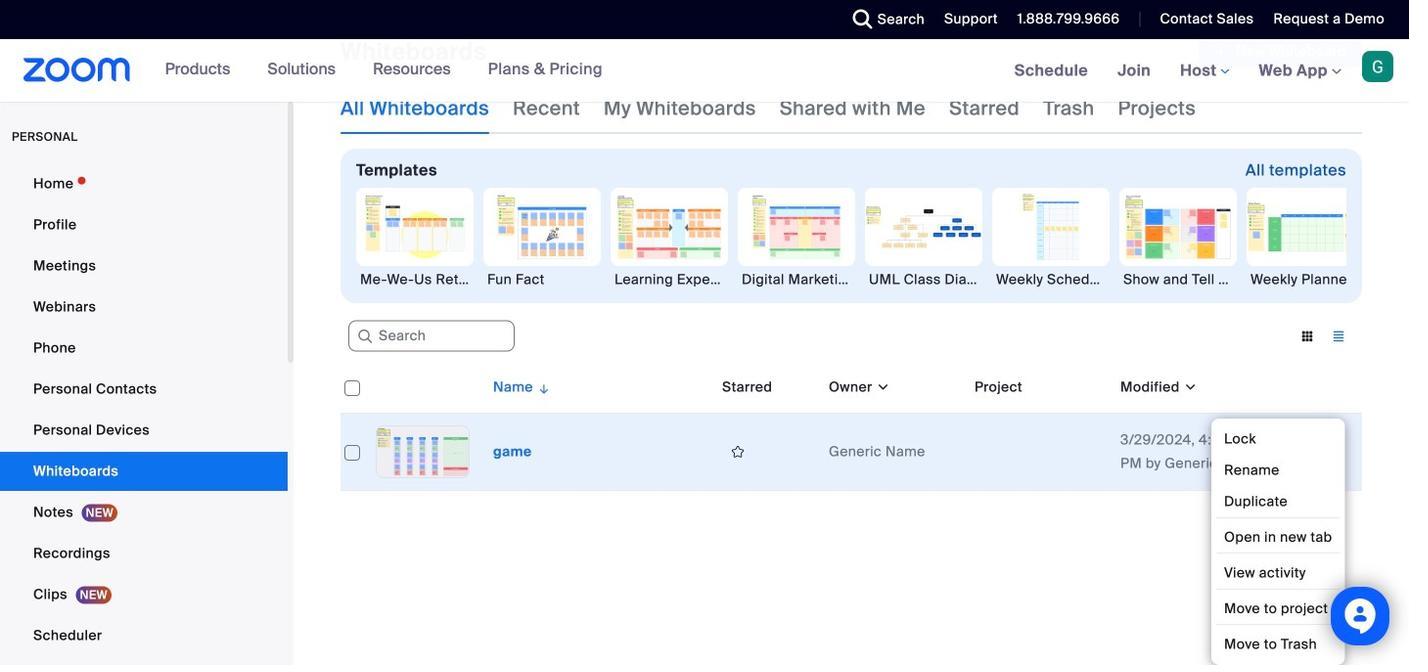 Task type: describe. For each thing, give the bounding box(es) containing it.
0 vertical spatial application
[[1199, 36, 1363, 68]]

Search text field
[[349, 321, 515, 352]]

game, modified at mar 29, 2024 by generic name, link image
[[376, 426, 470, 479]]

weekly planner element
[[1247, 270, 1365, 290]]

me-we-us retrospective element
[[356, 270, 474, 290]]

down image
[[873, 378, 891, 397]]

more options for game image
[[1314, 443, 1345, 461]]

uml class diagram element
[[865, 270, 983, 290]]

click to star the whiteboard game image
[[722, 443, 754, 461]]

tabs of all whiteboard page tab list
[[341, 83, 1196, 134]]

fun fact element
[[484, 270, 601, 290]]

1 vertical spatial application
[[341, 362, 1363, 491]]

digital marketing canvas element
[[738, 270, 856, 290]]

weekly schedule element
[[993, 270, 1110, 290]]

product information navigation
[[150, 39, 618, 102]]

arrow down image
[[533, 376, 551, 399]]

zoom logo image
[[23, 58, 131, 82]]



Task type: vqa. For each thing, say whether or not it's contained in the screenshot.
'cell'
yes



Task type: locate. For each thing, give the bounding box(es) containing it.
footer
[[0, 0, 1410, 2]]

game element
[[493, 443, 532, 461]]

list mode, selected image
[[1324, 328, 1355, 346]]

cell
[[967, 414, 1113, 491]]

thumbnail of game image
[[377, 427, 469, 478]]

meetings navigation
[[1000, 39, 1410, 103]]

show and tell with a twist element
[[1120, 270, 1237, 290]]

profile picture image
[[1363, 51, 1394, 82]]

application
[[1199, 36, 1363, 68], [341, 362, 1363, 491]]

learning experience canvas element
[[611, 270, 728, 290]]

personal menu menu
[[0, 164, 288, 666]]

grid mode, not selected image
[[1292, 328, 1324, 346]]

banner
[[0, 39, 1410, 103]]



